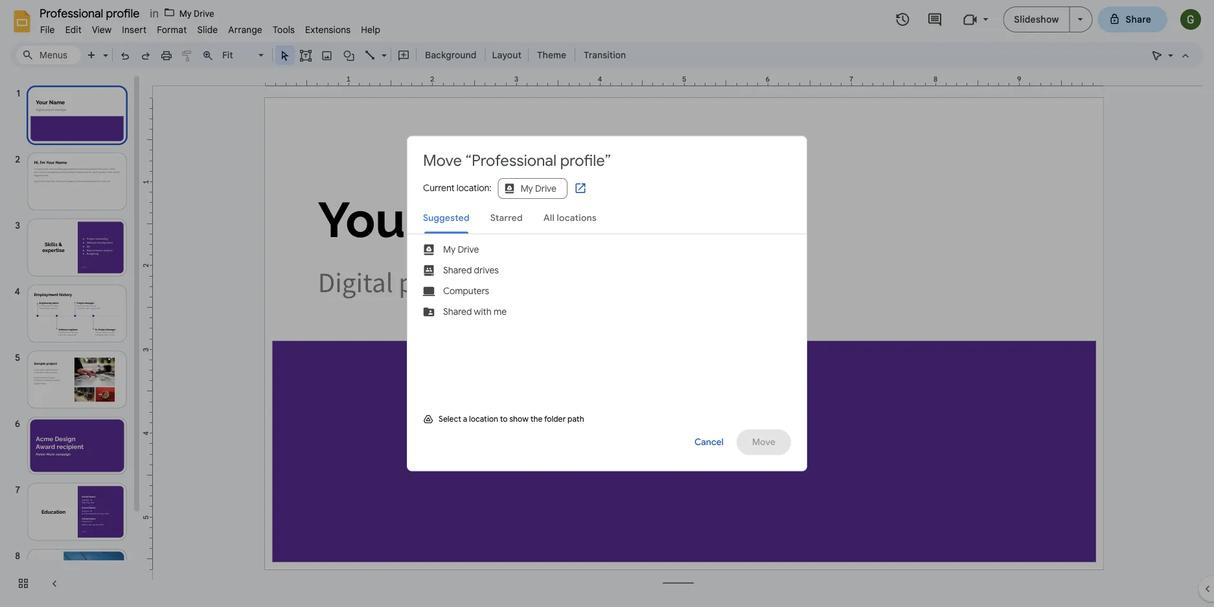 Task type: describe. For each thing, give the bounding box(es) containing it.
transition
[[584, 49, 626, 61]]

mode and view toolbar
[[1147, 42, 1197, 68]]

navigation inside 'in' 'application'
[[0, 73, 143, 607]]

drive
[[194, 8, 214, 19]]

Rename text field
[[35, 5, 147, 21]]

main toolbar
[[80, 45, 633, 65]]

menu bar banner
[[0, 0, 1215, 607]]

theme
[[537, 49, 567, 61]]

Menus field
[[16, 46, 81, 64]]



Task type: locate. For each thing, give the bounding box(es) containing it.
theme button
[[531, 45, 572, 65]]

my
[[179, 8, 192, 19]]

navigation
[[0, 73, 143, 607]]

in
[[150, 6, 162, 20]]

in application
[[0, 0, 1215, 607]]

background button
[[419, 45, 483, 65]]

my drive
[[179, 8, 214, 19]]

menu bar inside menu bar banner
[[35, 17, 386, 38]]

located in my drive google drive folder element
[[147, 5, 217, 21]]

background
[[425, 49, 477, 61]]

menu bar
[[35, 17, 386, 38]]

transition button
[[578, 45, 632, 65]]

share. private to only me. image
[[1109, 13, 1121, 25]]



Task type: vqa. For each thing, say whether or not it's contained in the screenshot.
Mode and view toolbar
yes



